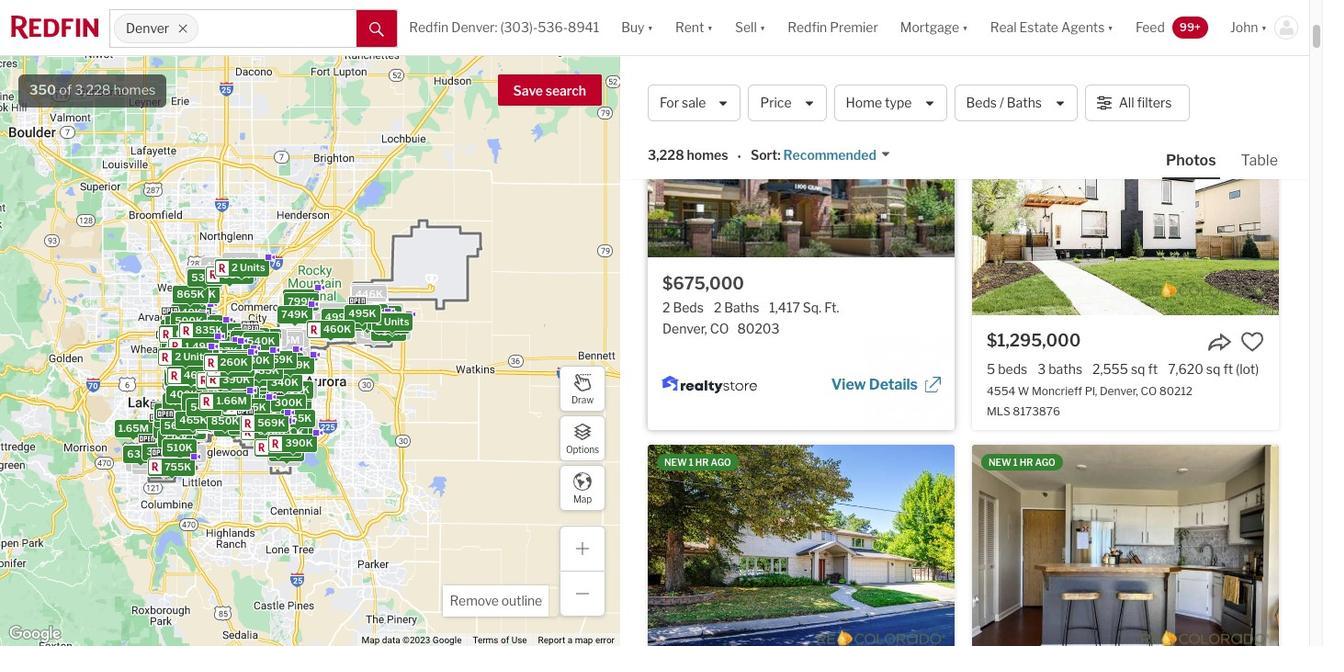 Task type: vqa. For each thing, say whether or not it's contained in the screenshot.
W inside the '4554 W Moncrieff Pl, Denver, CO 80212 MLS 8173876'
yes



Task type: describe. For each thing, give the bounding box(es) containing it.
1 vertical spatial 3 units
[[250, 409, 284, 422]]

real
[[991, 20, 1017, 35]]

sq for 906
[[779, 13, 794, 28]]

0 vertical spatial 245k
[[276, 353, 303, 366]]

1.90m
[[178, 320, 209, 333]]

4.25m
[[226, 365, 258, 378]]

favorite button checkbox
[[1241, 330, 1265, 354]]

229k
[[222, 358, 249, 371]]

mls down #103,
[[774, 56, 798, 70]]

590k down 380k
[[181, 417, 209, 430]]

0 vertical spatial 3,228
[[75, 82, 111, 98]]

mortgage
[[901, 20, 960, 35]]

2 vertical spatial 335k
[[161, 415, 188, 428]]

1 vertical spatial 485k
[[214, 363, 241, 376]]

363k
[[350, 312, 377, 325]]

type
[[885, 95, 912, 111]]

489k
[[191, 317, 219, 330]]

0 vertical spatial 630k
[[173, 402, 201, 415]]

terms of use link
[[473, 635, 527, 645]]

1 vertical spatial 275k
[[260, 393, 286, 406]]

of for 350
[[59, 82, 72, 98]]

0 horizontal spatial 540k
[[158, 412, 186, 424]]

use
[[512, 635, 527, 645]]

2 horizontal spatial 540k
[[378, 314, 406, 327]]

80212
[[1160, 384, 1193, 398]]

0 vertical spatial 240k
[[168, 366, 196, 379]]

99+
[[1180, 20, 1201, 34]]

280k
[[226, 329, 253, 342]]

ago for photo of 4554 w moncrieff pl, denver, co 80212 in the right of the page
[[1054, 108, 1075, 120]]

for sale button
[[648, 85, 741, 121]]

baths for 2,019 sq ft
[[1049, 13, 1083, 28]]

0 horizontal spatial 630k
[[135, 459, 163, 472]]

0 horizontal spatial 899k
[[222, 411, 250, 424]]

0 vertical spatial 499k
[[325, 311, 352, 323]]

1 vertical spatial 245k
[[260, 390, 287, 403]]

denver, for 4554 w moncrieff pl, denver, co 80212 mls 8173876
[[1100, 384, 1139, 398]]

210k
[[281, 388, 306, 401]]

ft for 2,019 sq ft
[[1146, 13, 1156, 28]]

0 horizontal spatial 570k
[[247, 424, 275, 437]]

redfin inside the 1800 lawrence st #103, denver, co 80202 redfin corporation
[[663, 56, 697, 70]]

350
[[29, 82, 56, 98]]

0 horizontal spatial 349k
[[174, 306, 202, 319]]

239k
[[267, 440, 294, 453]]

2 vertical spatial 415k
[[271, 450, 297, 463]]

995k
[[246, 345, 274, 358]]

0 vertical spatial 950k
[[216, 408, 244, 421]]

home type button
[[834, 85, 947, 121]]

for
[[832, 74, 860, 98]]

1 horizontal spatial 1.50m
[[274, 332, 304, 345]]

0 horizontal spatial 835k
[[155, 461, 182, 474]]

685k
[[192, 319, 219, 332]]

ago for the photo of 1301 speer blvd #509, denver, co 80204
[[1036, 457, 1056, 468]]

5
[[987, 361, 996, 377]]

590k up 510k
[[170, 425, 198, 438]]

2 horizontal spatial 650k
[[280, 402, 309, 414]]

305k
[[136, 453, 163, 466]]

225k
[[256, 411, 283, 424]]

▾ for buy ▾
[[648, 20, 654, 35]]

392k
[[325, 314, 352, 327]]

denver
[[126, 21, 169, 36]]

a
[[568, 635, 573, 645]]

605k
[[189, 396, 217, 408]]

2 horizontal spatial 460k
[[367, 323, 395, 335]]

metrolist,inc. (recolorado) image for the photo of 1301 speer blvd #509, denver, co 80204
[[1137, 619, 1275, 646]]

536-
[[538, 20, 568, 35]]

1 horizontal spatial 560k
[[249, 418, 277, 431]]

0 vertical spatial 399k
[[177, 381, 205, 394]]

of for terms
[[501, 635, 509, 645]]

8941
[[568, 20, 600, 35]]

1 vertical spatial 520k
[[275, 417, 303, 430]]

890k
[[274, 339, 302, 352]]

1 horizontal spatial 350k
[[224, 266, 252, 279]]

0 vertical spatial 725k
[[234, 333, 260, 346]]

mls for 4554 w moncrieff pl, denver, co 80212 mls 8173876
[[987, 405, 1011, 419]]

2 vertical spatial 485k
[[214, 395, 241, 408]]

1 vertical spatial 350k
[[192, 394, 220, 407]]

3 baths for 5 beds
[[1038, 361, 1083, 377]]

935k
[[251, 364, 279, 377]]

report a map error
[[538, 635, 615, 645]]

2 vertical spatial 360k
[[273, 403, 300, 416]]

1 vertical spatial 440k
[[177, 411, 205, 423]]

save search button
[[498, 74, 602, 106]]

moncrieff
[[1032, 384, 1083, 398]]

0 vertical spatial 520k
[[186, 312, 214, 324]]

8173876
[[1013, 405, 1061, 419]]

1 vertical spatial 360k
[[350, 312, 378, 325]]

0 horizontal spatial 1.30m
[[167, 334, 197, 347]]

options button
[[560, 416, 606, 461]]

1 vertical spatial 1.30m
[[221, 380, 251, 393]]

redfin premier
[[788, 20, 879, 35]]

2,019 sq ft
[[1093, 13, 1156, 28]]

1 vertical spatial 755k
[[164, 460, 191, 473]]

0 vertical spatial 250k
[[227, 357, 254, 370]]

1 vertical spatial 615k
[[174, 387, 200, 400]]

mls for 2508 w caithness pl, denver, co 80211 mls 4392359
[[987, 56, 1011, 70]]

310k
[[213, 358, 239, 371]]

$1,295,000
[[987, 331, 1081, 350]]

1 horizontal spatial 650k
[[242, 397, 270, 410]]

remove outline
[[450, 593, 542, 609]]

3,228 homes •
[[648, 147, 742, 164]]

metrolist,inc. (recolorado) image for photo of 5330 e cedar ave, denver, co 80246
[[813, 619, 951, 646]]

1 horizontal spatial 460k
[[323, 323, 351, 336]]

home
[[846, 95, 883, 111]]

redfin for redfin denver: (303)-536-8941
[[409, 20, 449, 35]]

0 horizontal spatial 365k
[[268, 401, 295, 414]]

2 vertical spatial 800k
[[266, 436, 295, 449]]

1800
[[663, 36, 690, 50]]

220k
[[271, 441, 298, 454]]

0 vertical spatial 440k
[[175, 373, 203, 385]]

submit search image
[[370, 22, 384, 37]]

0 horizontal spatial 1.50m
[[208, 346, 239, 359]]

1 vertical spatial 425k
[[278, 358, 305, 371]]

1 horizontal spatial 335k
[[199, 341, 226, 354]]

hr for the photo of 1301 speer blvd #509, denver, co 80204
[[1020, 457, 1034, 468]]

price
[[761, 95, 792, 111]]

hr for photo of 5330 e cedar ave, denver, co 80246
[[696, 457, 709, 468]]

2.23m
[[243, 370, 275, 383]]

metrolist,inc. (recolorado) image for photo of 4554 w moncrieff pl, denver, co 80212 in the right of the page
[[1137, 271, 1275, 309]]

458k
[[173, 372, 201, 385]]

draw
[[572, 394, 594, 405]]

buy ▾
[[622, 20, 654, 35]]

all
[[1119, 95, 1135, 111]]

7,620 sq ft (lot)
[[1169, 361, 1260, 377]]

1800 lawrence st #103, denver, co 80202 redfin corporation
[[663, 36, 886, 70]]

0 horizontal spatial 659k
[[265, 353, 293, 366]]

1 horizontal spatial 659k
[[370, 308, 397, 321]]

2.08m
[[218, 381, 250, 394]]

ft for 7,620 sq ft (lot)
[[1224, 361, 1234, 377]]

0 vertical spatial 800k
[[222, 335, 251, 347]]

999k
[[187, 336, 215, 349]]

1 vertical spatial 980k
[[259, 423, 287, 436]]

market
[[1080, 80, 1131, 97]]

215k
[[240, 360, 266, 373]]

1 horizontal spatial 349k
[[350, 312, 377, 325]]

80202
[[850, 36, 886, 50]]

©2023
[[403, 635, 431, 645]]

0 vertical spatial 755k
[[192, 319, 219, 332]]

557k
[[175, 423, 202, 436]]

data
[[382, 635, 400, 645]]

1 vertical spatial 480k
[[187, 395, 215, 408]]

buy ▾ button
[[611, 0, 665, 55]]

3 beds
[[987, 13, 1028, 28]]

1 horizontal spatial 250k
[[265, 426, 293, 439]]

689k
[[191, 324, 219, 337]]

0 horizontal spatial 895k
[[213, 377, 241, 390]]

1 vertical spatial 799k
[[272, 355, 299, 368]]

1 horizontal spatial 899k
[[258, 386, 286, 398]]

new 1 hr ago for the photo of 1301 speer blvd #509, denver, co 80204
[[989, 457, 1056, 468]]

0 horizontal spatial 265k
[[220, 345, 247, 358]]

1 horizontal spatial 365k
[[355, 299, 382, 312]]

444k
[[378, 318, 406, 331]]

0 vertical spatial 865k
[[176, 287, 204, 300]]

sq for 2,555
[[1132, 361, 1146, 377]]

288k
[[274, 385, 301, 397]]

906
[[751, 13, 777, 28]]

2 vertical spatial 480k
[[168, 413, 196, 425]]

rent ▾ button
[[665, 0, 724, 55]]

1 vertical spatial 240k
[[281, 385, 309, 398]]

2 horizontal spatial 320k
[[226, 329, 253, 342]]

0 vertical spatial 615k
[[175, 370, 201, 383]]

2508 w caithness pl, denver, co 80211 mls 4392359
[[987, 36, 1192, 70]]

0 vertical spatial 320k
[[192, 269, 219, 282]]

caithness
[[1032, 36, 1084, 50]]

1 horizontal spatial 570k
[[280, 395, 308, 408]]

denver, for 2508 w caithness pl, denver, co 80211 mls 4392359
[[1101, 36, 1140, 50]]

0 horizontal spatial 460k
[[175, 384, 203, 397]]

real estate agents ▾ link
[[991, 0, 1114, 55]]

1 horizontal spatial 399k
[[248, 425, 275, 437]]

▾ for rent ▾
[[707, 20, 713, 35]]

635k
[[127, 448, 154, 460]]

2.30m
[[165, 342, 197, 355]]

rent ▾ button
[[676, 0, 713, 55]]

photo of 1301 speer blvd #509, denver, co 80204 image
[[973, 445, 1280, 646]]

330k
[[224, 355, 252, 368]]

1 vertical spatial 550k
[[378, 317, 406, 330]]

ago for photo of 5330 e cedar ave, denver, co 80246
[[711, 457, 732, 468]]

230k
[[282, 384, 309, 396]]

co for 1800 lawrence st #103, denver, co 80202 redfin corporation
[[832, 36, 848, 50]]

0 vertical spatial 799k
[[287, 295, 315, 308]]

409k
[[213, 374, 241, 387]]

3,920 sq ft (lot)
[[1166, 13, 1258, 28]]

0 horizontal spatial 499k
[[267, 344, 295, 357]]

mortgage ▾
[[901, 20, 969, 35]]

(lot) for 3,920 sq ft (lot)
[[1235, 13, 1258, 28]]

0 vertical spatial 3 units
[[350, 315, 385, 328]]

sq for 2,019
[[1129, 13, 1144, 28]]

sq for 7,620
[[1207, 361, 1221, 377]]

new 1 hr ago for photo of 5330 e cedar ave, denver, co 80246
[[665, 457, 732, 468]]

190k
[[228, 356, 254, 369]]

1.65m
[[118, 422, 148, 435]]

redfin premier button
[[777, 0, 890, 55]]

575k
[[212, 382, 239, 395]]

2,555
[[1093, 361, 1129, 377]]

0 vertical spatial 835k
[[195, 324, 223, 337]]

483k
[[355, 286, 383, 299]]

#103,
[[759, 36, 788, 50]]

▾ for sell ▾
[[760, 20, 766, 35]]

3.95m
[[225, 375, 257, 388]]

1 vertical spatial 415k
[[220, 416, 246, 429]]



Task type: locate. For each thing, give the bounding box(es) containing it.
1 horizontal spatial 1.60m
[[218, 421, 248, 434]]

0 vertical spatial 540k
[[378, 314, 406, 327]]

co inside 2508 w caithness pl, denver, co 80211 mls 4392359
[[1142, 36, 1158, 50]]

sell ▾
[[735, 20, 766, 35]]

835k down 510k
[[155, 461, 182, 474]]

sq right 2,555
[[1132, 361, 1146, 377]]

375k
[[206, 416, 233, 428]]

co inside the 1800 lawrence st #103, denver, co 80202 redfin corporation
[[832, 36, 848, 50]]

0 horizontal spatial 320k
[[146, 445, 173, 458]]

1 vertical spatial of
[[501, 635, 509, 645]]

pl, down the agents
[[1086, 36, 1099, 50]]

0 vertical spatial 895k
[[213, 377, 241, 390]]

495k
[[348, 307, 376, 320]]

2 horizontal spatial 360k
[[350, 312, 378, 325]]

1 vertical spatial 875k
[[229, 406, 257, 419]]

943k
[[173, 337, 200, 350]]

875k down 420k
[[165, 338, 192, 351]]

1 horizontal spatial 540k
[[247, 335, 275, 348]]

515k
[[184, 362, 210, 375], [184, 369, 210, 382]]

photo of 5330 e cedar ave, denver, co 80246 image
[[648, 445, 955, 646]]

0 horizontal spatial homes
[[114, 82, 156, 98]]

0 vertical spatial 980k
[[228, 364, 256, 377]]

▾ inside dropdown button
[[1108, 20, 1114, 35]]

map down options
[[574, 493, 592, 504]]

2 hr from the left
[[1020, 457, 1034, 468]]

285k
[[201, 356, 229, 369]]

980k
[[228, 364, 256, 377], [259, 423, 287, 436]]

denver, inside the 1800 lawrence st #103, denver, co 80202 redfin corporation
[[791, 36, 829, 50]]

new for photo of 4554 w moncrieff pl, denver, co 80212 in the right of the page
[[989, 108, 1012, 120]]

▾ right the sell
[[760, 20, 766, 35]]

2 new 1 hr ago from the left
[[989, 457, 1056, 468]]

0 vertical spatial 659k
[[370, 308, 397, 321]]

1 vertical spatial 365k
[[268, 401, 295, 414]]

sq
[[779, 13, 794, 28], [1129, 13, 1144, 28], [1205, 13, 1220, 28], [1132, 361, 1146, 377], [1207, 361, 1221, 377]]

674k
[[212, 360, 239, 373]]

1.66m
[[216, 394, 247, 407]]

0 horizontal spatial 950k
[[159, 458, 187, 471]]

pl, for caithness
[[1086, 36, 1099, 50]]

0 vertical spatial 415k
[[225, 352, 251, 365]]

mls inside 2508 w caithness pl, denver, co 80211 mls 4392359
[[987, 56, 1011, 70]]

(lot) right 99+
[[1235, 13, 1258, 28]]

1 vertical spatial baths
[[1049, 361, 1083, 377]]

1 vertical spatial 1.70m
[[248, 377, 278, 390]]

new for the photo of 1301 speer blvd #509, denver, co 80204
[[989, 457, 1012, 468]]

▾ right the agents
[[1108, 20, 1114, 35]]

save
[[513, 83, 543, 98]]

mins
[[1028, 108, 1052, 120]]

remove denver image
[[178, 23, 189, 34]]

redfin inside button
[[788, 20, 828, 35]]

2 baths from the top
[[1049, 361, 1083, 377]]

2 vertical spatial 550k
[[163, 340, 191, 353]]

2 vertical spatial 440k
[[137, 449, 165, 462]]

map for map data ©2023 google
[[362, 635, 380, 645]]

mortgage ▾ button
[[890, 0, 980, 55]]

real estate agents ▾
[[991, 20, 1114, 35]]

2,555 sq ft
[[1093, 361, 1158, 377]]

co down corporation
[[725, 74, 755, 98]]

1 vertical spatial 895k
[[273, 445, 301, 458]]

820k
[[231, 338, 259, 351]]

4554 w moncrieff pl, denver, co 80212 mls 8173876
[[987, 384, 1193, 419]]

3 baths for 3 beds
[[1038, 13, 1083, 28]]

co left 80212
[[1141, 384, 1158, 398]]

google image
[[5, 622, 65, 646]]

1 vertical spatial homes
[[687, 147, 729, 163]]

for
[[660, 95, 679, 111]]

0 horizontal spatial 560k
[[164, 419, 192, 432]]

(lot) down the favorite button image
[[1237, 361, 1260, 377]]

1 vertical spatial 3 baths
[[1038, 361, 1083, 377]]

440k down 325k
[[137, 449, 165, 462]]

filters
[[1138, 95, 1172, 111]]

redfin left denver: at the left of the page
[[409, 20, 449, 35]]

buy
[[622, 20, 645, 35]]

1 vertical spatial 1.60m
[[218, 421, 248, 434]]

0 horizontal spatial 250k
[[227, 357, 254, 370]]

▾ right mortgage
[[963, 20, 969, 35]]

redfin for redfin premier
[[788, 20, 828, 35]]

875k up the 2.88m
[[229, 406, 257, 419]]

440k down "605k"
[[177, 411, 205, 423]]

w for 2508
[[1018, 36, 1030, 50]]

3,228 right the 350
[[75, 82, 111, 98]]

0 vertical spatial 360k
[[190, 276, 218, 289]]

2
[[231, 261, 237, 274], [350, 299, 357, 312], [375, 316, 382, 328], [210, 326, 216, 338], [197, 341, 204, 354], [174, 351, 181, 363], [169, 358, 176, 371], [279, 384, 286, 396], [157, 405, 164, 418], [154, 429, 161, 442]]

table
[[1242, 152, 1279, 169]]

sell ▾ button
[[735, 0, 766, 55]]

480k left 495k
[[318, 305, 346, 318]]

1 vertical spatial 335k
[[278, 386, 305, 399]]

•
[[738, 149, 742, 164]]

0 vertical spatial 1.50m
[[274, 332, 304, 345]]

480k up 325k
[[168, 413, 196, 425]]

0 vertical spatial 550k
[[189, 268, 217, 281]]

mls down the 4554
[[987, 405, 1011, 419]]

redfin up mls 4691263
[[788, 20, 828, 35]]

sell ▾ button
[[724, 0, 777, 55]]

200k
[[281, 387, 309, 400]]

5 ▾ from the left
[[1108, 20, 1114, 35]]

0 horizontal spatial 360k
[[190, 276, 218, 289]]

w inside 2508 w caithness pl, denver, co 80211 mls 4392359
[[1018, 36, 1030, 50]]

ft left 3,920
[[1146, 13, 1156, 28]]

615k down '458k'
[[174, 387, 200, 400]]

1 vertical spatial 1.50m
[[208, 346, 239, 359]]

pl,
[[1086, 36, 1099, 50], [1085, 384, 1098, 398]]

799k down 1.05m
[[272, 355, 299, 368]]

1 vertical spatial 265k
[[284, 411, 311, 424]]

1 vertical spatial 659k
[[265, 353, 293, 366]]

1 vertical spatial 499k
[[267, 344, 295, 357]]

mls 4691263
[[774, 56, 848, 70]]

w inside the 4554 w moncrieff pl, denver, co 80212 mls 8173876
[[1018, 384, 1030, 398]]

homes inside 3,228 homes •
[[687, 147, 729, 163]]

baths up caithness
[[1049, 13, 1083, 28]]

co for 2508 w caithness pl, denver, co 80211 mls 4392359
[[1142, 36, 1158, 50]]

1 vertical spatial (lot)
[[1237, 361, 1260, 377]]

960k
[[268, 336, 296, 349]]

1.10m
[[180, 326, 209, 339]]

799k up the 162k at the left
[[287, 295, 315, 308]]

6 ▾ from the left
[[1262, 20, 1268, 35]]

365k down 483k
[[355, 299, 382, 312]]

denver, for 1800 lawrence st #103, denver, co 80202 redfin corporation
[[791, 36, 829, 50]]

0 vertical spatial 480k
[[318, 305, 346, 318]]

denver, up mls 4691263
[[791, 36, 829, 50]]

3,228 down for
[[648, 147, 685, 163]]

425k down 1.05m
[[278, 358, 305, 371]]

445k
[[361, 304, 389, 317]]

denver, down the 1800
[[648, 74, 721, 98]]

0 horizontal spatial map
[[362, 635, 380, 645]]

ft for 2,555 sq ft
[[1149, 361, 1158, 377]]

540k
[[378, 314, 406, 327], [247, 335, 275, 348], [158, 412, 186, 424]]

1 3 baths from the top
[[1038, 13, 1083, 28]]

denver, down 2,019 sq ft
[[1101, 36, 1140, 50]]

co down feed
[[1142, 36, 1158, 50]]

1.05m
[[275, 340, 306, 353]]

map for map
[[574, 493, 592, 504]]

535k
[[360, 328, 387, 341]]

1 vertical spatial 950k
[[159, 458, 187, 471]]

map data ©2023 google
[[362, 635, 462, 645]]

sq right 2,019
[[1129, 13, 1144, 28]]

mls inside the 4554 w moncrieff pl, denver, co 80212 mls 8173876
[[987, 405, 1011, 419]]

0 horizontal spatial redfin
[[409, 20, 449, 35]]

399k
[[177, 381, 205, 394], [248, 425, 275, 437]]

950k down 1.66m
[[216, 408, 244, 421]]

2.15m
[[230, 401, 260, 414]]

ft for 3,920 sq ft (lot)
[[1222, 13, 1232, 28]]

1 horizontal spatial 265k
[[284, 411, 311, 424]]

denver, inside 2508 w caithness pl, denver, co 80211 mls 4392359
[[1101, 36, 1140, 50]]

1 horizontal spatial 895k
[[273, 445, 301, 458]]

670k
[[185, 342, 212, 355]]

0 vertical spatial 1.70m
[[232, 359, 263, 372]]

1 hr from the left
[[696, 457, 709, 468]]

0 vertical spatial (lot)
[[1235, 13, 1258, 28]]

1 horizontal spatial 980k
[[259, 423, 287, 436]]

▾ up lawrence
[[707, 20, 713, 35]]

1 vertical spatial 800k
[[236, 375, 264, 388]]

1 ▾ from the left
[[648, 20, 654, 35]]

0 horizontal spatial 275k
[[210, 371, 237, 384]]

1 horizontal spatial of
[[501, 635, 509, 645]]

162k
[[274, 330, 300, 343]]

metrolist,inc. (recolorado) image
[[1137, 271, 1275, 309], [813, 619, 951, 646], [1137, 619, 1275, 646]]

815k
[[211, 358, 237, 370]]

map
[[575, 635, 593, 645]]

lawrence
[[693, 36, 744, 50]]

denver,
[[791, 36, 829, 50], [1101, 36, 1140, 50], [648, 74, 721, 98], [1100, 384, 1139, 398]]

580k
[[232, 338, 260, 351]]

245k up 212k
[[260, 390, 287, 403]]

835k up 849k
[[195, 324, 223, 337]]

1 baths from the top
[[1049, 13, 1083, 28]]

860k
[[219, 405, 247, 418]]

w for 4554
[[1018, 384, 1030, 398]]

3 ▾ from the left
[[760, 20, 766, 35]]

sq right 906
[[779, 13, 794, 28]]

1 w from the top
[[1018, 36, 1030, 50]]

0 horizontal spatial 3,228
[[75, 82, 111, 98]]

ft right 906
[[796, 13, 806, 28]]

beds right 5
[[998, 361, 1028, 377]]

625k
[[180, 308, 207, 320], [259, 339, 286, 352], [223, 352, 251, 365], [260, 369, 287, 382], [241, 399, 269, 412], [157, 405, 184, 418]]

photos
[[1167, 152, 1217, 169]]

insights
[[1134, 80, 1189, 97]]

new for photo of 5330 e cedar ave, denver, co 80246
[[665, 457, 687, 468]]

1 horizontal spatial 499k
[[325, 311, 352, 323]]

0 horizontal spatial 335k
[[161, 415, 188, 428]]

1 horizontal spatial 875k
[[229, 406, 257, 419]]

0 vertical spatial 1.60m
[[173, 333, 204, 345]]

0 horizontal spatial 650k
[[202, 408, 230, 421]]

3,228 inside 3,228 homes •
[[648, 147, 685, 163]]

0 vertical spatial map
[[574, 493, 592, 504]]

425k up 489k
[[205, 259, 232, 272]]

homes left •
[[687, 147, 729, 163]]

redfin down the 1800
[[663, 56, 697, 70]]

825k
[[186, 332, 213, 345], [218, 356, 245, 369], [239, 400, 266, 413], [267, 423, 294, 436]]

0 vertical spatial w
[[1018, 36, 1030, 50]]

2 horizontal spatial redfin
[[788, 20, 828, 35]]

sq right 7,620
[[1207, 361, 1221, 377]]

beds for 3 beds
[[998, 13, 1028, 28]]

0 vertical spatial 485k
[[226, 255, 254, 268]]

photo of 4554 w moncrieff pl, denver, co 80212 image
[[973, 97, 1280, 315]]

245k down 1.05m
[[276, 353, 303, 366]]

new 28 mins ago
[[989, 108, 1075, 120]]

baths up moncrieff at the bottom of page
[[1049, 361, 1083, 377]]

350 of 3,228 homes
[[29, 82, 156, 98]]

map inside button
[[574, 493, 592, 504]]

1 vertical spatial w
[[1018, 384, 1030, 398]]

baths for 2,555 sq ft
[[1049, 361, 1083, 377]]

530k
[[191, 271, 219, 284], [255, 331, 283, 343], [249, 335, 277, 347], [242, 354, 270, 367]]

1 horizontal spatial hr
[[1020, 457, 1034, 468]]

homes down denver
[[114, 82, 156, 98]]

509k
[[359, 313, 387, 326]]

▾ for mortgage ▾
[[963, 20, 969, 35]]

1 bed
[[663, 13, 694, 28]]

options
[[566, 444, 599, 455]]

1 vertical spatial 630k
[[135, 459, 163, 472]]

2 horizontal spatial 335k
[[278, 386, 305, 399]]

map region
[[0, 0, 841, 646]]

725k
[[234, 333, 260, 346], [222, 378, 248, 391]]

365k down '288k' at the left bottom
[[268, 401, 295, 414]]

0 vertical spatial 899k
[[258, 386, 286, 398]]

recommended
[[784, 147, 877, 163]]

co down redfin premier
[[832, 36, 848, 50]]

1 horizontal spatial 240k
[[281, 385, 309, 398]]

515k down 285k
[[184, 369, 210, 382]]

▾ for john ▾
[[1262, 20, 1268, 35]]

denver, inside the 4554 w moncrieff pl, denver, co 80212 mls 8173876
[[1100, 384, 1139, 398]]

1.50m
[[274, 332, 304, 345], [208, 346, 239, 359]]

0 vertical spatial 425k
[[205, 259, 232, 272]]

875k
[[165, 338, 192, 351], [229, 406, 257, 419]]

0 horizontal spatial 425k
[[205, 259, 232, 272]]

search
[[546, 83, 587, 98]]

favorite button image
[[1241, 330, 1265, 354]]

0 horizontal spatial 875k
[[165, 338, 192, 351]]

mls down the 2508 in the top right of the page
[[987, 56, 1011, 70]]

ft right 99+
[[1222, 13, 1232, 28]]

349k
[[174, 306, 202, 319], [350, 312, 377, 325]]

pl, for moncrieff
[[1085, 384, 1098, 398]]

440k up "605k"
[[175, 373, 203, 385]]

0 vertical spatial 875k
[[165, 338, 192, 351]]

475k
[[188, 288, 216, 301], [167, 370, 195, 383], [212, 374, 239, 387], [166, 395, 193, 408]]

sq for 3,920
[[1205, 13, 1220, 28]]

▾ right buy
[[648, 20, 654, 35]]

755k
[[192, 319, 219, 332], [164, 460, 191, 473]]

1 horizontal spatial 425k
[[278, 358, 305, 371]]

rent ▾
[[676, 20, 713, 35]]

ft for 906 sq ft
[[796, 13, 806, 28]]

w right the 4554
[[1018, 384, 1030, 398]]

384k
[[226, 329, 253, 342]]

0 horizontal spatial 399k
[[177, 381, 205, 394]]

None search field
[[199, 10, 357, 47]]

2 ▾ from the left
[[707, 20, 713, 35]]

(lot) for 7,620 sq ft (lot)
[[1237, 361, 1260, 377]]

pl, inside 2508 w caithness pl, denver, co 80211 mls 4392359
[[1086, 36, 1099, 50]]

314k
[[212, 338, 238, 351]]

335k
[[199, 341, 226, 354], [278, 386, 305, 399], [161, 415, 188, 428]]

of right the 350
[[59, 82, 72, 98]]

1 horizontal spatial 275k
[[260, 393, 286, 406]]

4554
[[987, 384, 1016, 398]]

357k
[[350, 312, 377, 325]]

615k up "605k"
[[175, 370, 201, 383]]

▾ right john
[[1262, 20, 1268, 35]]

3 baths up caithness
[[1038, 13, 1083, 28]]

map left data at the bottom left of the page
[[362, 635, 380, 645]]

ft left 7,620
[[1149, 361, 1158, 377]]

beds for 5 beds
[[998, 361, 1028, 377]]

385k
[[265, 356, 293, 369]]

2.88m
[[232, 419, 264, 432]]

865k down 943k
[[169, 352, 197, 365]]

380k
[[172, 404, 200, 417]]

570k
[[280, 395, 308, 408], [247, 424, 275, 437]]

0 vertical spatial of
[[59, 82, 72, 98]]

pl, down 2,555
[[1085, 384, 1098, 398]]

1 vertical spatial 725k
[[222, 378, 248, 391]]

950k down 510k
[[159, 458, 187, 471]]

denver, down the 2,555 sq ft
[[1100, 384, 1139, 398]]

ad region
[[648, 97, 955, 430]]

4691263
[[800, 56, 848, 70]]

of left use
[[501, 635, 509, 645]]

0 horizontal spatial 520k
[[186, 312, 214, 324]]

1.03m
[[260, 380, 291, 393]]

sq right 99+
[[1205, 13, 1220, 28]]

1 horizontal spatial 520k
[[275, 417, 303, 430]]

1 new 1 hr ago from the left
[[665, 457, 732, 468]]

ft right 7,620
[[1224, 361, 1234, 377]]

co for 4554 w moncrieff pl, denver, co 80212 mls 8173876
[[1141, 384, 1158, 398]]

315k
[[229, 357, 254, 370]]

w down estate
[[1018, 36, 1030, 50]]

beds up the 2508 in the top right of the page
[[998, 13, 1028, 28]]

569k
[[257, 416, 285, 429]]

1 horizontal spatial map
[[574, 493, 592, 504]]

3 baths up moncrieff at the bottom of page
[[1038, 361, 1083, 377]]

4 ▾ from the left
[[963, 20, 969, 35]]

2 w from the top
[[1018, 384, 1030, 398]]

:
[[778, 147, 781, 163]]

750k
[[167, 340, 195, 353], [247, 360, 274, 372], [246, 395, 273, 407], [249, 412, 277, 425]]

ft
[[796, 13, 806, 28], [1146, 13, 1156, 28], [1222, 13, 1232, 28], [1149, 361, 1158, 377], [1224, 361, 1234, 377]]

1 horizontal spatial 835k
[[195, 324, 223, 337]]

2 3 baths from the top
[[1038, 361, 1083, 377]]

515k down 670k
[[184, 362, 210, 375]]

0 horizontal spatial 240k
[[168, 366, 196, 379]]

480k down '458k'
[[187, 395, 215, 408]]

co inside the 4554 w moncrieff pl, denver, co 80212 mls 8173876
[[1141, 384, 1158, 398]]

pl, inside the 4554 w moncrieff pl, denver, co 80212 mls 8173876
[[1085, 384, 1098, 398]]

1 horizontal spatial 320k
[[192, 269, 219, 282]]

0 vertical spatial homes
[[114, 82, 156, 98]]

865k up 698k
[[176, 287, 204, 300]]



